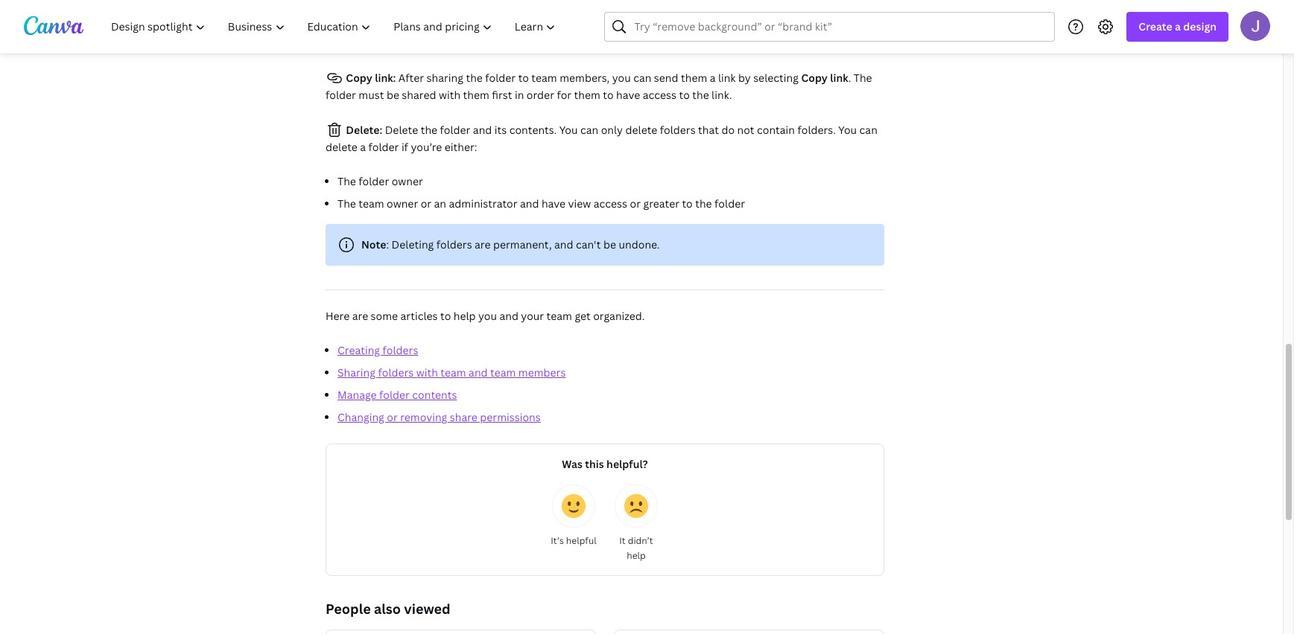 Task type: describe. For each thing, give the bounding box(es) containing it.
note
[[361, 238, 386, 252]]

create
[[1139, 19, 1172, 34]]

people also viewed
[[326, 600, 451, 618]]

undone.
[[619, 238, 660, 252]]

:
[[386, 238, 389, 252]]

0 horizontal spatial can
[[580, 123, 598, 137]]

contents
[[412, 388, 457, 402]]

order
[[527, 88, 554, 102]]

do
[[721, 123, 735, 137]]

to right articles
[[440, 309, 451, 323]]

design
[[1183, 19, 1217, 34]]

members,
[[560, 71, 610, 85]]

members
[[518, 366, 566, 380]]

contain
[[757, 123, 795, 137]]

selecting
[[753, 71, 799, 85]]

0 vertical spatial are
[[475, 238, 491, 252]]

Try "remove background" or "brand kit" search field
[[634, 13, 1046, 41]]

create a design
[[1139, 19, 1217, 34]]

here are some articles to help you and your team get organized.
[[326, 309, 645, 323]]

1 horizontal spatial be
[[603, 238, 616, 252]]

owner for team
[[387, 197, 418, 211]]

permanent,
[[493, 238, 552, 252]]

.
[[848, 71, 851, 85]]

if
[[401, 140, 408, 154]]

creating
[[337, 343, 380, 358]]

was this helpful?
[[562, 457, 648, 472]]

this
[[585, 457, 604, 472]]

you're
[[411, 140, 442, 154]]

delete
[[385, 123, 418, 137]]

send
[[654, 71, 678, 85]]

shared
[[402, 88, 436, 102]]

here
[[326, 309, 350, 323]]

permissions
[[480, 411, 541, 425]]

link.
[[712, 88, 732, 102]]

sharing folders with team and team members
[[337, 366, 566, 380]]

0 horizontal spatial help
[[453, 309, 476, 323]]

manage folder contents
[[337, 388, 457, 402]]

people
[[326, 600, 371, 618]]

folders down some
[[383, 343, 418, 358]]

by
[[738, 71, 751, 85]]

your
[[521, 309, 544, 323]]

team left get
[[547, 309, 572, 323]]

1 copy from the left
[[346, 71, 372, 85]]

the for the team owner or an administrator and have view access or greater to the folder
[[337, 197, 356, 211]]

😔 image
[[624, 495, 648, 519]]

1 horizontal spatial delete
[[625, 123, 657, 137]]

owner for folder
[[392, 174, 423, 188]]

the for the folder owner
[[337, 174, 356, 188]]

after
[[398, 71, 424, 85]]

and inside delete the folder and its contents. you can only delete folders that do not contain folders. you can delete a folder if you're either:
[[473, 123, 492, 137]]

folders.
[[798, 123, 836, 137]]

team up contents
[[441, 366, 466, 380]]

them for can
[[681, 71, 707, 85]]

folder left if
[[368, 140, 399, 154]]

share
[[450, 411, 477, 425]]

a inside dropdown button
[[1175, 19, 1181, 34]]

to right the "greater"
[[682, 197, 693, 211]]

for
[[557, 88, 572, 102]]

can't
[[576, 238, 601, 252]]

. the folder must be shared with them first in order for them to have access to the link.
[[326, 71, 872, 102]]

in
[[515, 88, 524, 102]]

it's helpful
[[551, 535, 597, 548]]

access inside the . the folder must be shared with them first in order for them to have access to the link.
[[643, 88, 677, 102]]

folders right deleting
[[436, 238, 472, 252]]

1 horizontal spatial or
[[421, 197, 431, 211]]

its
[[495, 123, 507, 137]]

copy link: after sharing the folder to team members, you can send them a link by selecting copy link
[[343, 71, 848, 85]]

delete:
[[343, 123, 382, 137]]

also
[[374, 600, 401, 618]]

it
[[619, 535, 626, 548]]

changing or removing share permissions
[[337, 411, 541, 425]]

be inside the . the folder must be shared with them first in order for them to have access to the link.
[[387, 88, 399, 102]]

creating folders
[[337, 343, 418, 358]]

and left can't at left top
[[554, 238, 573, 252]]

help inside it didn't help
[[627, 550, 646, 562]]

greater
[[643, 197, 679, 211]]

delete the folder and its contents. you can only delete folders that do not contain folders. you can delete a folder if you're either:
[[326, 123, 877, 154]]

articles
[[400, 309, 438, 323]]

removing
[[400, 411, 447, 425]]

didn't
[[628, 535, 653, 548]]

the inside delete the folder and its contents. you can only delete folders that do not contain folders. you can delete a folder if you're either:
[[421, 123, 437, 137]]

view
[[568, 197, 591, 211]]

have inside the . the folder must be shared with them first in order for them to have access to the link.
[[616, 88, 640, 102]]

and up permanent,
[[520, 197, 539, 211]]

either:
[[445, 140, 477, 154]]

the inside the . the folder must be shared with them first in order for them to have access to the link.
[[854, 71, 872, 85]]

0 vertical spatial you
[[612, 71, 631, 85]]

0 horizontal spatial with
[[416, 366, 438, 380]]

create a design button
[[1127, 12, 1229, 42]]

changing
[[337, 411, 384, 425]]



Task type: locate. For each thing, give the bounding box(es) containing it.
2 copy from the left
[[801, 71, 828, 85]]

0 horizontal spatial are
[[352, 309, 368, 323]]

the
[[466, 71, 483, 85], [692, 88, 709, 102], [421, 123, 437, 137], [695, 197, 712, 211]]

helpful
[[566, 535, 597, 548]]

with inside the . the folder must be shared with them first in order for them to have access to the link.
[[439, 88, 460, 102]]

folder right the "greater"
[[715, 197, 745, 211]]

a inside delete the folder and its contents. you can only delete folders that do not contain folders. you can delete a folder if you're either:
[[360, 140, 366, 154]]

2 link from the left
[[830, 71, 848, 85]]

are right here
[[352, 309, 368, 323]]

copy left .
[[801, 71, 828, 85]]

0 vertical spatial a
[[1175, 19, 1181, 34]]

them down members,
[[574, 88, 600, 102]]

to left link.
[[679, 88, 690, 102]]

folders
[[660, 123, 696, 137], [436, 238, 472, 252], [383, 343, 418, 358], [378, 366, 414, 380]]

access down send
[[643, 88, 677, 102]]

1 horizontal spatial them
[[574, 88, 600, 102]]

folders left "that"
[[660, 123, 696, 137]]

0 horizontal spatial or
[[387, 411, 398, 425]]

folders inside delete the folder and its contents. you can only delete folders that do not contain folders. you can delete a folder if you're either:
[[660, 123, 696, 137]]

2 horizontal spatial can
[[859, 123, 877, 137]]

the down delete:
[[337, 174, 356, 188]]

helpful?
[[607, 457, 648, 472]]

you left your
[[478, 309, 497, 323]]

changing or removing share permissions link
[[337, 411, 541, 425]]

1 vertical spatial with
[[416, 366, 438, 380]]

and up share
[[469, 366, 488, 380]]

are left permanent,
[[475, 238, 491, 252]]

help right articles
[[453, 309, 476, 323]]

be down the link:
[[387, 88, 399, 102]]

1 link from the left
[[718, 71, 736, 85]]

folder down delete:
[[359, 174, 389, 188]]

2 horizontal spatial them
[[681, 71, 707, 85]]

1 you from the left
[[559, 123, 578, 137]]

manage folder contents link
[[337, 388, 457, 402]]

and left its
[[473, 123, 492, 137]]

0 vertical spatial be
[[387, 88, 399, 102]]

1 vertical spatial a
[[710, 71, 716, 85]]

1 horizontal spatial you
[[838, 123, 857, 137]]

sharing folders with team and team members link
[[337, 366, 566, 380]]

are
[[475, 238, 491, 252], [352, 309, 368, 323]]

can left only
[[580, 123, 598, 137]]

owner down the folder owner
[[387, 197, 418, 211]]

creating folders link
[[337, 343, 418, 358]]

1 horizontal spatial with
[[439, 88, 460, 102]]

manage
[[337, 388, 377, 402]]

2 vertical spatial a
[[360, 140, 366, 154]]

team left members
[[490, 366, 516, 380]]

top level navigation element
[[101, 12, 569, 42]]

0 horizontal spatial copy
[[346, 71, 372, 85]]

folder inside the . the folder must be shared with them first in order for them to have access to the link.
[[326, 88, 356, 102]]

1 horizontal spatial help
[[627, 550, 646, 562]]

0 horizontal spatial access
[[594, 197, 627, 211]]

jacob simon image
[[1240, 11, 1270, 41]]

1 vertical spatial delete
[[326, 140, 358, 154]]

2 vertical spatial the
[[337, 197, 356, 211]]

must
[[359, 88, 384, 102]]

that
[[698, 123, 719, 137]]

1 vertical spatial are
[[352, 309, 368, 323]]

0 horizontal spatial be
[[387, 88, 399, 102]]

owner
[[392, 174, 423, 188], [387, 197, 418, 211]]

or down manage folder contents link
[[387, 411, 398, 425]]

or
[[421, 197, 431, 211], [630, 197, 641, 211], [387, 411, 398, 425]]

you right folders.
[[838, 123, 857, 137]]

them
[[681, 71, 707, 85], [463, 88, 489, 102], [574, 88, 600, 102]]

1 vertical spatial owner
[[387, 197, 418, 211]]

can left send
[[633, 71, 651, 85]]

1 horizontal spatial you
[[612, 71, 631, 85]]

some
[[371, 309, 398, 323]]

with down sharing
[[439, 88, 460, 102]]

the
[[854, 71, 872, 85], [337, 174, 356, 188], [337, 197, 356, 211]]

0 horizontal spatial you
[[478, 309, 497, 323]]

not
[[737, 123, 754, 137]]

or left an
[[421, 197, 431, 211]]

team down the folder owner
[[359, 197, 384, 211]]

deleting
[[392, 238, 434, 252]]

the team owner or an administrator and have view access or greater to the folder
[[337, 197, 745, 211]]

0 vertical spatial delete
[[625, 123, 657, 137]]

link
[[718, 71, 736, 85], [830, 71, 848, 85]]

the right the "greater"
[[695, 197, 712, 211]]

delete right only
[[625, 123, 657, 137]]

them for order
[[574, 88, 600, 102]]

and
[[473, 123, 492, 137], [520, 197, 539, 211], [554, 238, 573, 252], [499, 309, 518, 323], [469, 366, 488, 380]]

0 horizontal spatial have
[[542, 197, 566, 211]]

1 vertical spatial have
[[542, 197, 566, 211]]

0 vertical spatial with
[[439, 88, 460, 102]]

you down for
[[559, 123, 578, 137]]

sharing
[[337, 366, 376, 380]]

2 horizontal spatial or
[[630, 197, 641, 211]]

organized.
[[593, 309, 645, 323]]

0 horizontal spatial a
[[360, 140, 366, 154]]

folder
[[485, 71, 516, 85], [326, 88, 356, 102], [440, 123, 470, 137], [368, 140, 399, 154], [359, 174, 389, 188], [715, 197, 745, 211], [379, 388, 410, 402]]

get
[[575, 309, 591, 323]]

and left your
[[499, 309, 518, 323]]

copy
[[346, 71, 372, 85], [801, 71, 828, 85]]

only
[[601, 123, 623, 137]]

folders up manage folder contents link
[[378, 366, 414, 380]]

0 horizontal spatial you
[[559, 123, 578, 137]]

can
[[633, 71, 651, 85], [580, 123, 598, 137], [859, 123, 877, 137]]

access
[[643, 88, 677, 102], [594, 197, 627, 211]]

to down copy link: after sharing the folder to team members, you can send them a link by selecting copy link
[[603, 88, 614, 102]]

1 vertical spatial access
[[594, 197, 627, 211]]

1 horizontal spatial are
[[475, 238, 491, 252]]

1 vertical spatial help
[[627, 550, 646, 562]]

🙂 image
[[562, 495, 586, 519]]

0 vertical spatial access
[[643, 88, 677, 102]]

was
[[562, 457, 583, 472]]

the right .
[[854, 71, 872, 85]]

1 horizontal spatial link
[[830, 71, 848, 85]]

2 you from the left
[[838, 123, 857, 137]]

have
[[616, 88, 640, 102], [542, 197, 566, 211]]

have left the view
[[542, 197, 566, 211]]

viewed
[[404, 600, 451, 618]]

0 vertical spatial have
[[616, 88, 640, 102]]

folder left must
[[326, 88, 356, 102]]

help
[[453, 309, 476, 323], [627, 550, 646, 562]]

a
[[1175, 19, 1181, 34], [710, 71, 716, 85], [360, 140, 366, 154]]

you
[[559, 123, 578, 137], [838, 123, 857, 137]]

a left design
[[1175, 19, 1181, 34]]

note : deleting folders are permanent, and can't be undone.
[[361, 238, 660, 252]]

folder up the removing
[[379, 388, 410, 402]]

sharing
[[427, 71, 463, 85]]

them right send
[[681, 71, 707, 85]]

to
[[518, 71, 529, 85], [603, 88, 614, 102], [679, 88, 690, 102], [682, 197, 693, 211], [440, 309, 451, 323]]

1 horizontal spatial a
[[710, 71, 716, 85]]

folder up first
[[485, 71, 516, 85]]

1 horizontal spatial can
[[633, 71, 651, 85]]

owner down if
[[392, 174, 423, 188]]

contents.
[[509, 123, 557, 137]]

team
[[531, 71, 557, 85], [359, 197, 384, 211], [547, 309, 572, 323], [441, 366, 466, 380], [490, 366, 516, 380]]

administrator
[[449, 197, 517, 211]]

have down copy link: after sharing the folder to team members, you can send them a link by selecting copy link
[[616, 88, 640, 102]]

0 horizontal spatial link
[[718, 71, 736, 85]]

the folder owner
[[337, 174, 423, 188]]

0 vertical spatial help
[[453, 309, 476, 323]]

team up order
[[531, 71, 557, 85]]

folder up either:
[[440, 123, 470, 137]]

copy up must
[[346, 71, 372, 85]]

a down delete:
[[360, 140, 366, 154]]

link down try "remove background" or "brand kit" search field
[[830, 71, 848, 85]]

to up in
[[518, 71, 529, 85]]

a up link.
[[710, 71, 716, 85]]

access right the view
[[594, 197, 627, 211]]

1 vertical spatial the
[[337, 174, 356, 188]]

be right can't at left top
[[603, 238, 616, 252]]

0 vertical spatial owner
[[392, 174, 423, 188]]

or left the "greater"
[[630, 197, 641, 211]]

with up contents
[[416, 366, 438, 380]]

the inside the . the folder must be shared with them first in order for them to have access to the link.
[[692, 88, 709, 102]]

link:
[[375, 71, 396, 85]]

1 horizontal spatial copy
[[801, 71, 828, 85]]

1 horizontal spatial access
[[643, 88, 677, 102]]

delete down delete:
[[326, 140, 358, 154]]

1 vertical spatial you
[[478, 309, 497, 323]]

an
[[434, 197, 446, 211]]

1 vertical spatial be
[[603, 238, 616, 252]]

it didn't help
[[619, 535, 653, 562]]

0 horizontal spatial them
[[463, 88, 489, 102]]

the up you're
[[421, 123, 437, 137]]

help down "didn't"
[[627, 550, 646, 562]]

2 horizontal spatial a
[[1175, 19, 1181, 34]]

0 horizontal spatial delete
[[326, 140, 358, 154]]

it's
[[551, 535, 564, 548]]

you right members,
[[612, 71, 631, 85]]

0 vertical spatial the
[[854, 71, 872, 85]]

can right folders.
[[859, 123, 877, 137]]

1 horizontal spatial have
[[616, 88, 640, 102]]

you
[[612, 71, 631, 85], [478, 309, 497, 323]]

link left 'by'
[[718, 71, 736, 85]]

them left first
[[463, 88, 489, 102]]

first
[[492, 88, 512, 102]]

the right sharing
[[466, 71, 483, 85]]

the down the folder owner
[[337, 197, 356, 211]]

be
[[387, 88, 399, 102], [603, 238, 616, 252]]

delete
[[625, 123, 657, 137], [326, 140, 358, 154]]

the left link.
[[692, 88, 709, 102]]



